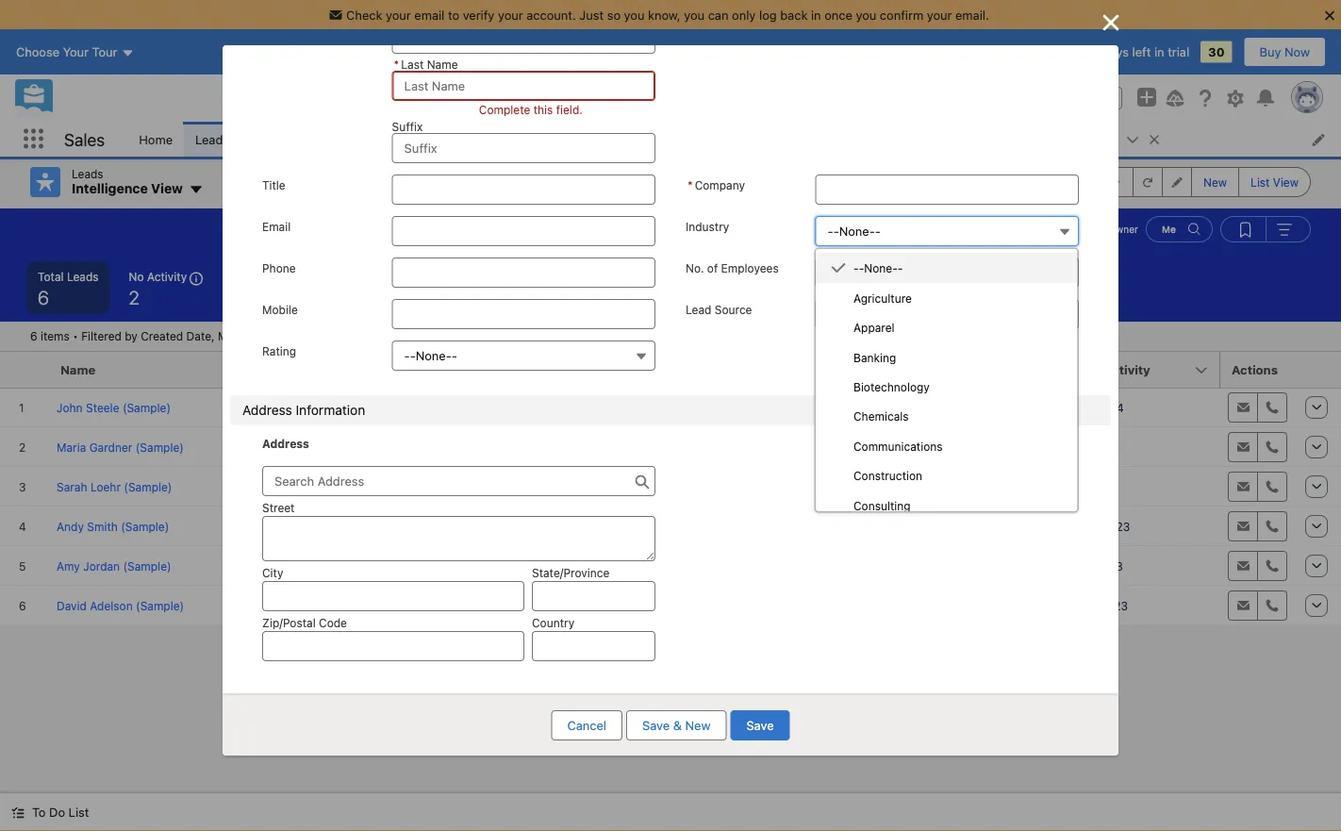 Task type: vqa. For each thing, say whether or not it's contained in the screenshot.
Chemicals
yes



Task type: locate. For each thing, give the bounding box(es) containing it.
--none-- up agriculture
[[854, 262, 903, 275]]

1 save from the left
[[643, 719, 670, 733]]

in right left
[[1155, 45, 1165, 59]]

*
[[394, 58, 399, 71], [688, 178, 693, 192]]

name down to
[[427, 58, 458, 71]]

1 horizontal spatial 1 button
[[473, 261, 552, 314]]

cell
[[395, 388, 550, 427], [550, 388, 725, 427], [354, 427, 395, 467], [395, 427, 550, 467], [550, 427, 725, 467], [1063, 427, 1221, 467], [1063, 467, 1221, 507], [395, 507, 550, 546], [725, 546, 890, 586], [890, 546, 1063, 586], [725, 586, 890, 626], [890, 586, 1063, 626]]

days left in trial
[[1101, 45, 1190, 59]]

11/9/2023
[[1071, 560, 1123, 573]]

0 vertical spatial last
[[401, 58, 424, 71]]

1 up rating --none--
[[409, 286, 417, 308]]

address down rating
[[242, 402, 292, 418]]

0 horizontal spatial created
[[141, 330, 183, 343]]

none- inside option
[[865, 262, 898, 275]]

1 vertical spatial activity
[[1104, 363, 1151, 377]]

view right new button
[[1274, 175, 1299, 189]]

company
[[695, 178, 745, 192], [561, 363, 619, 377]]

0 vertical spatial total
[[38, 270, 64, 283]]

zip/postal code
[[262, 616, 347, 629]]

2 horizontal spatial your
[[927, 8, 952, 22]]

action image
[[1296, 352, 1342, 388]]

total inside 'total leads 6'
[[38, 270, 64, 283]]

group down days
[[1083, 87, 1123, 110]]

0 vertical spatial address
[[242, 402, 292, 418]]

0 vertical spatial new
[[1204, 175, 1228, 189]]

you
[[624, 8, 645, 22], [684, 8, 705, 22], [856, 8, 877, 22]]

search... button
[[453, 83, 830, 113]]

contacts
[[377, 132, 429, 146]]

view inside button
[[1274, 175, 1299, 189]]

biotechnology
[[854, 381, 930, 394]]

lee
[[558, 557, 577, 570]]

address information
[[242, 402, 365, 418]]

0 vertical spatial list
[[1251, 175, 1270, 189]]

0 vertical spatial *
[[394, 58, 399, 71]]

0 horizontal spatial 1
[[293, 286, 301, 308]]

new
[[1204, 175, 1228, 189], [685, 719, 711, 733]]

--none-- inside --none-- option
[[854, 262, 903, 275]]

total right 'me,'
[[241, 330, 267, 343]]

1 horizontal spatial save
[[747, 719, 774, 733]]

total
[[38, 270, 64, 283], [241, 330, 267, 343]]

0 horizontal spatial information
[[296, 402, 365, 418]]

rating
[[262, 344, 296, 358]]

email
[[415, 8, 445, 22]]

0 horizontal spatial 1 button
[[398, 261, 466, 314]]

2 1 button from the left
[[473, 261, 552, 314]]

list right new button
[[1251, 175, 1270, 189]]

1 vertical spatial none-
[[865, 262, 898, 275]]

information inside grid
[[452, 596, 513, 610]]

0 horizontal spatial save
[[643, 719, 670, 733]]

6 up 'items'
[[38, 286, 49, 308]]

1 horizontal spatial 2
[[571, 286, 582, 308]]

0 vertical spatial in
[[811, 8, 821, 22]]

6 left 'items'
[[30, 330, 37, 343]]

0 vertical spatial created
[[950, 224, 986, 235]]

1 button
[[398, 261, 466, 314], [473, 261, 552, 314]]

2
[[129, 286, 140, 308], [571, 286, 582, 308]]

1 vertical spatial --none--
[[854, 262, 903, 275]]

list right do
[[69, 805, 89, 819]]

you right so
[[624, 8, 645, 22]]

1 horizontal spatial activity
[[1104, 363, 1151, 377]]

2 vertical spatial none-
[[416, 349, 452, 363]]

know,
[[648, 8, 681, 22]]

1
[[293, 286, 301, 308], [409, 286, 417, 308], [485, 286, 493, 308]]

1 horizontal spatial created
[[950, 224, 986, 235]]

1 horizontal spatial title
[[407, 363, 434, 377]]

3 your from the left
[[927, 8, 952, 22]]

list box
[[815, 248, 1079, 520]]

1 vertical spatial name
[[60, 363, 96, 377]]

2 up the rating button
[[571, 286, 582, 308]]

none- right important cell
[[416, 349, 452, 363]]

leads up rating
[[270, 330, 302, 343]]

text default image down days left in trial
[[1148, 133, 1161, 146]]

0 vertical spatial text default image
[[1148, 133, 1161, 146]]

1 no from the left
[[129, 270, 144, 283]]

search...
[[490, 91, 540, 105]]

your right verify
[[498, 8, 523, 22]]

leads
[[195, 132, 229, 146], [72, 167, 103, 180], [67, 270, 99, 283], [270, 330, 302, 343]]

feedback
[[1030, 45, 1086, 59]]

calendar link
[[590, 122, 664, 157]]

group up me button
[[1083, 167, 1312, 197]]

* up the suffix
[[394, 58, 399, 71]]

dot
[[593, 596, 612, 610]]

no inside no upcoming 1
[[293, 270, 308, 283]]

list item
[[1063, 122, 1170, 157]]

1 horizontal spatial last
[[1075, 363, 1101, 377]]

inc
[[641, 557, 657, 570]]

list view
[[1251, 175, 1299, 189]]

save left &
[[643, 719, 670, 733]]

None text field
[[816, 175, 1079, 205]]

last up 8/17/2024
[[1075, 363, 1101, 377]]

group down the 'list view' at top
[[1221, 216, 1312, 242]]

new up me button
[[1204, 175, 1228, 189]]

2 no from the left
[[293, 270, 308, 283]]

intelligence view
[[72, 181, 183, 196]]

total up 'items'
[[38, 270, 64, 283]]

cancel
[[567, 719, 607, 733]]

field.
[[556, 103, 583, 116]]

1 horizontal spatial view
[[1274, 175, 1299, 189]]

view
[[1274, 175, 1299, 189], [151, 181, 183, 196]]

0 horizontal spatial you
[[624, 8, 645, 22]]

this
[[1009, 224, 1029, 234]]

in right back
[[811, 8, 821, 22]]

1 horizontal spatial in
[[1155, 45, 1165, 59]]

address down address information
[[262, 437, 309, 450]]

purchasing
[[421, 557, 480, 570]]

0 horizontal spatial title
[[262, 178, 286, 192]]

0 vertical spatial company
[[695, 178, 745, 192]]

to do list
[[32, 805, 89, 819]]

text default image left to
[[11, 806, 25, 820]]

lead view settings image
[[1083, 167, 1134, 197]]

0 horizontal spatial no
[[129, 270, 144, 283]]

2 horizontal spatial 1
[[485, 286, 493, 308]]

contacts link
[[366, 122, 440, 157]]

me button
[[1146, 216, 1213, 242]]

leads right home
[[195, 132, 229, 146]]

1 vertical spatial total
[[241, 330, 267, 343]]

group containing new
[[1083, 167, 1312, 197]]

of
[[707, 261, 718, 275]]

Email text field
[[392, 216, 656, 246]]

activity inside key performance indicators group
[[147, 270, 187, 283]]

leads up • on the left of the page
[[67, 270, 99, 283]]

lead status cell
[[725, 352, 890, 389]]

activity for last activity
[[1104, 363, 1151, 377]]

your
[[386, 8, 411, 22], [498, 8, 523, 22], [927, 8, 952, 22]]

text default image
[[1148, 133, 1161, 146], [11, 806, 25, 820]]

lead source cell
[[890, 352, 1063, 389]]

employee
[[897, 477, 949, 491]]

0 horizontal spatial view
[[151, 181, 183, 196]]

no for no upcoming 1
[[293, 270, 308, 283]]

1 vertical spatial new
[[685, 719, 711, 733]]

2 horizontal spatial you
[[856, 8, 877, 22]]

1 up the rating button
[[485, 286, 493, 308]]

email.
[[956, 8, 990, 22]]

1 horizontal spatial information
[[452, 596, 513, 610]]

1 horizontal spatial text default image
[[1148, 133, 1161, 146]]

State/Province text field
[[532, 581, 656, 611]]

list inside "button"
[[69, 805, 89, 819]]

1 horizontal spatial your
[[498, 8, 523, 22]]

rating --none--
[[262, 344, 457, 363]]

intelligence
[[72, 181, 148, 196]]

* for * company
[[688, 178, 693, 192]]

1 vertical spatial address
[[262, 437, 309, 450]]

Rating button
[[392, 341, 656, 371]]

1 horizontal spatial you
[[684, 8, 705, 22]]

no for no activity
[[129, 270, 144, 283]]

chemicals
[[854, 410, 909, 423]]

1 button up 'title' button
[[398, 261, 466, 314]]

employee referral
[[897, 477, 994, 491]]

contacts list item
[[366, 122, 465, 157]]

grid
[[0, 352, 1342, 627]]

none- inside rating --none--
[[416, 349, 452, 363]]

created
[[950, 224, 986, 235], [141, 330, 183, 343]]

opportunities
[[476, 132, 554, 146]]

group
[[1083, 87, 1123, 110], [1083, 167, 1312, 197], [1221, 216, 1312, 242]]

1 vertical spatial last
[[1075, 363, 1101, 377]]

&
[[673, 719, 682, 733]]

2 2 from the left
[[571, 286, 582, 308]]

1 horizontal spatial new
[[1204, 175, 1228, 189]]

2 1 from the left
[[409, 286, 417, 308]]

total leads 6
[[38, 270, 99, 308]]

0 vertical spatial --none--
[[828, 224, 881, 238]]

1 vertical spatial text default image
[[11, 806, 25, 820]]

buy now
[[1260, 45, 1311, 59]]

1 your from the left
[[386, 8, 411, 22]]

no up by on the left of the page
[[129, 270, 144, 283]]

grid containing name
[[0, 352, 1342, 627]]

Suffix text field
[[392, 133, 656, 163]]

--none-- up text default icon
[[828, 224, 881, 238]]

-
[[828, 224, 834, 238], [834, 224, 839, 238], [875, 224, 881, 238], [854, 262, 859, 275], [859, 262, 865, 275], [898, 262, 903, 275], [404, 349, 410, 363], [410, 349, 416, 363], [452, 349, 457, 363]]

address for address
[[262, 437, 309, 450]]

new inside group
[[1204, 175, 1228, 189]]

actions
[[1232, 363, 1278, 377]]

0 horizontal spatial total
[[38, 270, 64, 283]]

1 horizontal spatial 6
[[38, 286, 49, 308]]

1 2 from the left
[[129, 286, 140, 308]]

1 vertical spatial information
[[452, 596, 513, 610]]

none- up text default icon
[[839, 224, 875, 238]]

company cell
[[550, 352, 725, 389]]

no activity
[[129, 270, 187, 283]]

green
[[558, 596, 590, 610]]

none- up agriculture
[[865, 262, 898, 275]]

only
[[732, 8, 756, 22]]

cancel button
[[551, 710, 623, 741]]

last down email
[[401, 58, 424, 71]]

address for address information
[[242, 402, 292, 418]]

1 horizontal spatial no
[[293, 270, 308, 283]]

buy
[[1260, 45, 1282, 59]]

0 vertical spatial group
[[1083, 87, 1123, 110]]

1 horizontal spatial name
[[427, 58, 458, 71]]

verify
[[463, 8, 495, 22]]

activity up 8/17/2024
[[1104, 363, 1151, 377]]

1 1 from the left
[[293, 286, 301, 308]]

information down purchasing
[[452, 596, 513, 610]]

vp purchasing
[[403, 557, 480, 570]]

1 horizontal spatial company
[[695, 178, 745, 192]]

1 vertical spatial title
[[407, 363, 434, 377]]

country
[[532, 616, 575, 629]]

list
[[1251, 175, 1270, 189], [69, 805, 89, 819]]

created right by on the left of the page
[[141, 330, 183, 343]]

0 vertical spatial 6
[[38, 286, 49, 308]]

6 items • filtered by created date, me, total leads
[[30, 330, 302, 343]]

•
[[73, 330, 78, 343]]

created up --none-- option
[[950, 224, 986, 235]]

name down • on the left of the page
[[60, 363, 96, 377]]

* up industry
[[688, 178, 693, 192]]

your left email
[[386, 8, 411, 22]]

0 horizontal spatial in
[[811, 8, 821, 22]]

0 vertical spatial information
[[296, 402, 365, 418]]

0 vertical spatial none-
[[839, 224, 875, 238]]

0 horizontal spatial activity
[[147, 270, 187, 283]]

days
[[1101, 45, 1129, 59]]

0 vertical spatial activity
[[147, 270, 187, 283]]

you right once
[[856, 8, 877, 22]]

lead source
[[686, 303, 752, 316]]

zip/postal
[[262, 616, 316, 629]]

your left "email."
[[927, 8, 952, 22]]

new right &
[[685, 719, 711, 733]]

1 button down email text field
[[473, 261, 552, 314]]

title
[[262, 178, 286, 192], [407, 363, 434, 377]]

1 vertical spatial *
[[688, 178, 693, 192]]

0 horizontal spatial company
[[561, 363, 619, 377]]

confirm
[[880, 8, 924, 22]]

1 down phone
[[293, 286, 301, 308]]

0 vertical spatial title
[[262, 178, 286, 192]]

action cell
[[1296, 352, 1342, 389]]

save right &
[[747, 719, 774, 733]]

0 horizontal spatial 6
[[30, 330, 37, 343]]

1 vertical spatial created
[[141, 330, 183, 343]]

key performance indicators group
[[0, 261, 1342, 322]]

leave feedback
[[994, 45, 1086, 59]]

company up industry
[[695, 178, 745, 192]]

in
[[811, 8, 821, 22], [1155, 45, 1165, 59]]

view down home link
[[151, 181, 183, 196]]

apparel
[[854, 321, 895, 335]]

1 vertical spatial company
[[561, 363, 619, 377]]

green dot publishing
[[558, 596, 670, 610]]

company inside company button
[[561, 363, 619, 377]]

mobile
[[262, 303, 298, 316]]

0 horizontal spatial name
[[60, 363, 96, 377]]

--none-- option
[[816, 253, 1078, 283]]

opportunities list item
[[465, 122, 590, 157]]

2 down no activity
[[129, 286, 140, 308]]

Search Address text field
[[262, 466, 656, 496]]

row number cell
[[0, 352, 49, 389]]

last activity cell
[[1063, 352, 1221, 389]]

no left upcoming
[[293, 270, 308, 283]]

to
[[448, 8, 460, 22]]

information down important cell
[[296, 402, 365, 418]]

title up email on the left of the page
[[262, 178, 286, 192]]

1 vertical spatial group
[[1083, 167, 1312, 197]]

1 horizontal spatial 1
[[409, 286, 417, 308]]

1 horizontal spatial *
[[688, 178, 693, 192]]

you left can
[[684, 8, 705, 22]]

0 horizontal spatial 2
[[129, 286, 140, 308]]

no upcoming 1
[[293, 270, 366, 308]]

name
[[427, 58, 458, 71], [60, 363, 96, 377]]

activity up 6 items • filtered by created date, me, total leads
[[147, 270, 187, 283]]

0 horizontal spatial *
[[394, 58, 399, 71]]

0 horizontal spatial list
[[69, 805, 89, 819]]

list
[[128, 122, 1342, 157]]

leads inside list
[[195, 132, 229, 146]]

0 horizontal spatial your
[[386, 8, 411, 22]]

1 vertical spatial list
[[69, 805, 89, 819]]

company down 2 button at the top left of the page
[[561, 363, 619, 377]]

activity inside button
[[1104, 363, 1151, 377]]

0 horizontal spatial text default image
[[11, 806, 25, 820]]

title right important cell
[[407, 363, 434, 377]]

1 horizontal spatial total
[[241, 330, 267, 343]]

--none-- inside 'industry, --none--' button
[[828, 224, 881, 238]]

2 save from the left
[[747, 719, 774, 733]]

1 horizontal spatial list
[[1251, 175, 1270, 189]]



Task type: describe. For each thing, give the bounding box(es) containing it.
Country text field
[[532, 631, 656, 661]]

home link
[[128, 122, 184, 157]]

Industry button
[[816, 216, 1079, 246]]

account.
[[527, 8, 576, 22]]

row number image
[[0, 352, 49, 388]]

enterprise,
[[580, 557, 638, 570]]

* company
[[688, 178, 745, 192]]

home
[[139, 132, 173, 146]]

City text field
[[262, 581, 525, 611]]

Last Name text field
[[392, 71, 656, 101]]

none- inside button
[[839, 224, 875, 238]]

name cell
[[49, 352, 354, 389]]

list inside button
[[1251, 175, 1270, 189]]

date,
[[186, 330, 215, 343]]

this quarter button
[[993, 216, 1102, 242]]

1 vertical spatial in
[[1155, 45, 1165, 59]]

trade
[[897, 398, 928, 411]]

complete this field. alert
[[479, 103, 656, 116]]

Zip/Postal Code text field
[[262, 631, 525, 661]]

1 1 button from the left
[[398, 261, 466, 314]]

inverse image
[[1100, 11, 1123, 34]]

6 inside 'total leads 6'
[[38, 286, 49, 308]]

text default image
[[831, 260, 846, 276]]

trial
[[1168, 45, 1190, 59]]

complete
[[479, 103, 531, 116]]

information for director,
[[452, 596, 513, 610]]

banking
[[854, 351, 897, 364]]

vp
[[403, 557, 418, 570]]

2 inside button
[[571, 286, 582, 308]]

can
[[708, 8, 729, 22]]

city
[[262, 566, 283, 579]]

30
[[1209, 45, 1225, 59]]

3 you from the left
[[856, 8, 877, 22]]

company button
[[550, 352, 725, 388]]

referral
[[952, 477, 994, 491]]

save for save
[[747, 719, 774, 733]]

calendar
[[601, 132, 653, 146]]

other
[[897, 438, 928, 451]]

do
[[49, 805, 65, 819]]

me,
[[218, 330, 238, 343]]

email
[[262, 220, 291, 233]]

leads up intelligence
[[72, 167, 103, 180]]

publishing
[[615, 596, 670, 610]]

check
[[346, 8, 383, 22]]

employees
[[721, 261, 779, 275]]

director,
[[403, 596, 449, 610]]

6 items • filtered by created date, me, total leads status
[[30, 330, 302, 343]]

lead
[[686, 303, 712, 316]]

1 inside no upcoming 1
[[293, 286, 301, 308]]

last inside button
[[1075, 363, 1101, 377]]

0 horizontal spatial new
[[685, 719, 711, 733]]

complete this field.
[[479, 103, 583, 116]]

no.
[[686, 261, 704, 275]]

to do list button
[[0, 794, 100, 831]]

now
[[1285, 45, 1311, 59]]

filtered
[[81, 330, 122, 343]]

Street text field
[[262, 516, 656, 561]]

0 horizontal spatial last
[[401, 58, 424, 71]]

just
[[580, 8, 604, 22]]

actions cell
[[1221, 352, 1296, 389]]

construction
[[854, 469, 923, 483]]

suffix
[[392, 120, 423, 133]]

title button
[[395, 352, 550, 388]]

to
[[32, 805, 46, 819]]

view for list view
[[1274, 175, 1299, 189]]

back
[[781, 8, 808, 22]]

leads inside 'total leads 6'
[[67, 270, 99, 283]]

2 you from the left
[[684, 8, 705, 22]]

lee enterprise, inc
[[558, 557, 657, 570]]

* last name
[[394, 58, 458, 71]]

street
[[262, 501, 295, 514]]

Title text field
[[392, 175, 656, 205]]

code
[[319, 616, 347, 629]]

save for save & new
[[643, 719, 670, 733]]

left
[[1133, 45, 1151, 59]]

check your email to verify your account. just so you know, you can only log back in once you confirm your email.
[[346, 8, 990, 22]]

so
[[607, 8, 621, 22]]

title cell
[[395, 352, 550, 389]]

1 you from the left
[[624, 8, 645, 22]]

this
[[534, 103, 553, 116]]

director, information technology
[[403, 596, 577, 610]]

list view button
[[1239, 167, 1312, 197]]

* for * last name
[[394, 58, 399, 71]]

agriculture
[[854, 292, 912, 305]]

1 vertical spatial 6
[[30, 330, 37, 343]]

title inside button
[[407, 363, 434, 377]]

universal technologies
[[558, 517, 681, 530]]

Phone text field
[[392, 258, 656, 288]]

information for address
[[296, 402, 365, 418]]

name button
[[49, 352, 354, 388]]

items
[[41, 330, 70, 343]]

new button
[[1192, 167, 1240, 197]]

list containing home
[[128, 122, 1342, 157]]

3 1 from the left
[[485, 286, 493, 308]]

consulting
[[854, 499, 911, 512]]

2 your from the left
[[498, 8, 523, 22]]

list box containing --none--
[[815, 248, 1079, 520]]

log
[[760, 8, 777, 22]]

technology
[[516, 596, 577, 610]]

leave feedback link
[[994, 45, 1086, 59]]

phone
[[262, 261, 296, 275]]

8/17/2024
[[1071, 401, 1124, 414]]

No. of Employees text field
[[816, 258, 1079, 288]]

universal
[[558, 517, 607, 530]]

10/18/2023
[[1071, 520, 1131, 533]]

this quarter
[[1009, 224, 1069, 234]]

no. of employees
[[686, 261, 779, 275]]

upcoming
[[311, 270, 366, 283]]

activity for no activity
[[147, 270, 187, 283]]

name inside name 'button'
[[60, 363, 96, 377]]

important cell
[[354, 352, 395, 389]]

view for intelligence view
[[151, 181, 183, 196]]

Mobile text field
[[392, 299, 656, 329]]

text default image inside to do list "button"
[[11, 806, 25, 820]]

industry
[[686, 220, 730, 233]]

0 vertical spatial name
[[427, 58, 458, 71]]

me
[[1162, 224, 1177, 234]]

communications
[[854, 440, 943, 453]]

2 vertical spatial group
[[1221, 216, 1312, 242]]

save button
[[731, 710, 790, 741]]



